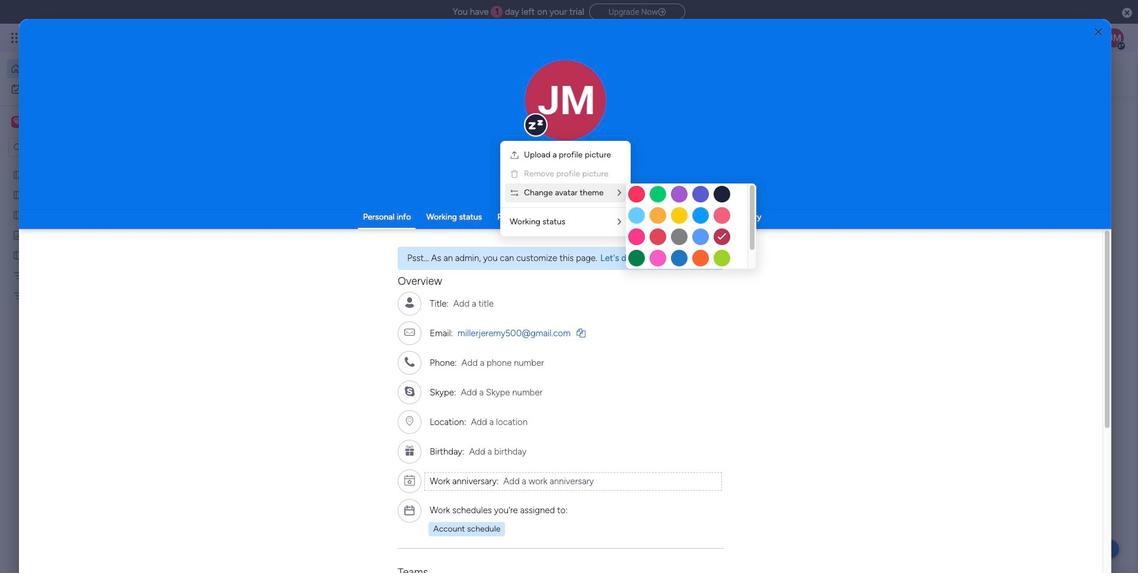 Task type: locate. For each thing, give the bounding box(es) containing it.
list arrow image
[[618, 189, 621, 197], [618, 218, 621, 226]]

public board image up public dashboard icon
[[12, 209, 24, 221]]

1 vertical spatial workspace image
[[570, 464, 598, 493]]

public board image
[[12, 209, 24, 221], [727, 240, 741, 253]]

quick search results list box
[[219, 135, 884, 292]]

1 vertical spatial public board image
[[727, 240, 741, 253]]

0 horizontal spatial shareable board image
[[12, 169, 24, 180]]

1 vertical spatial list arrow image
[[618, 218, 621, 226]]

1 horizontal spatial public board image
[[727, 240, 741, 253]]

remove from favorites image
[[523, 240, 534, 252]]

0 vertical spatial public board image
[[12, 209, 24, 221]]

1 vertical spatial option
[[7, 79, 144, 98]]

public board image
[[12, 189, 24, 200], [563, 240, 576, 253], [12, 250, 24, 261]]

option
[[7, 59, 144, 78], [7, 79, 144, 98], [0, 164, 151, 166]]

1 horizontal spatial workspace image
[[570, 464, 598, 493]]

change avatar theme image
[[510, 188, 519, 198]]

dialog
[[19, 19, 1112, 574]]

menu item
[[505, 165, 626, 184]]

dapulse x slim image
[[708, 254, 714, 265]]

list box
[[0, 162, 151, 466]]

Search in workspace field
[[25, 141, 99, 154]]

shareable board image
[[12, 169, 24, 180], [398, 240, 411, 253]]

public board image right dapulse check 2 image
[[727, 240, 741, 253]]

0 horizontal spatial workspace image
[[13, 116, 21, 129]]

0 horizontal spatial public board image
[[12, 209, 24, 221]]

menu
[[500, 141, 631, 237]]

2 vertical spatial option
[[0, 164, 151, 166]]

0 vertical spatial list arrow image
[[618, 189, 621, 197]]

1 vertical spatial shareable board image
[[398, 240, 411, 253]]

component image
[[398, 259, 409, 269], [563, 259, 573, 269], [727, 259, 738, 269], [607, 482, 617, 493]]

0 vertical spatial shareable board image
[[12, 169, 24, 180]]

1 horizontal spatial shareable board image
[[398, 240, 411, 253]]

workspace image
[[13, 116, 21, 129], [570, 464, 598, 493]]

add to favorites image
[[687, 240, 699, 252]]

jeremy miller image
[[1105, 28, 1124, 47]]



Task type: describe. For each thing, give the bounding box(es) containing it.
0 vertical spatial option
[[7, 59, 144, 78]]

0 vertical spatial workspace image
[[13, 116, 21, 129]]

select product image
[[11, 32, 23, 44]]

1 list arrow image from the top
[[618, 189, 621, 197]]

workspace selection element
[[11, 115, 99, 130]]

public board image down public dashboard icon
[[12, 250, 24, 261]]

copied! image
[[577, 329, 585, 338]]

dapulse close image
[[1122, 7, 1132, 19]]

dapulse rightstroke image
[[658, 8, 666, 17]]

close image
[[1095, 28, 1102, 36]]

shareable board image inside quick search results list box
[[398, 240, 411, 253]]

public dashboard image
[[12, 229, 24, 241]]

workspace image
[[11, 116, 23, 129]]

public board image right remove from favorites icon in the top of the page
[[563, 240, 576, 253]]

public board image up public dashboard icon
[[12, 189, 24, 200]]

dapulse check 2 image
[[718, 234, 726, 242]]

2 list arrow image from the top
[[618, 218, 621, 226]]



Task type: vqa. For each thing, say whether or not it's contained in the screenshot.
the "Working on it"
no



